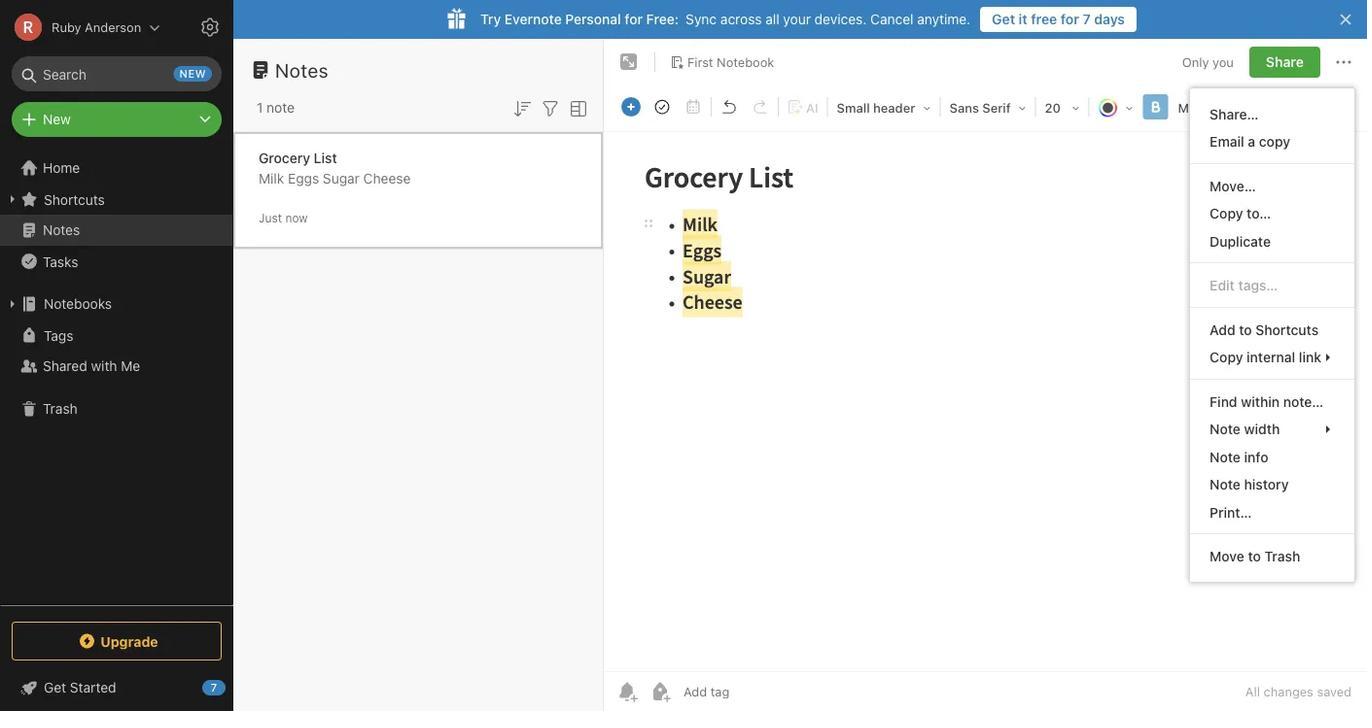 Task type: locate. For each thing, give the bounding box(es) containing it.
more actions image
[[1332, 51, 1355, 74]]

just
[[259, 211, 282, 225]]

info
[[1244, 449, 1268, 465]]

notebooks link
[[0, 289, 232, 320]]

settings image
[[198, 16, 222, 39]]

1 horizontal spatial shortcuts
[[1256, 322, 1319, 338]]

1 vertical spatial trash
[[1265, 549, 1300, 565]]

email a copy link
[[1190, 128, 1354, 156]]

2 vertical spatial note
[[1210, 477, 1241, 493]]

note inside field
[[1210, 422, 1241, 438]]

notes up 'tasks' at the left top
[[43, 222, 80, 238]]

undo image
[[716, 93, 743, 121]]

small header
[[837, 101, 915, 115]]

1 vertical spatial 7
[[211, 682, 217, 695]]

Search text field
[[25, 56, 208, 91]]

1 note from the top
[[1210, 422, 1241, 438]]

7
[[1083, 11, 1091, 27], [211, 682, 217, 695]]

copy for copy internal link
[[1210, 350, 1243, 366]]

note
[[267, 100, 295, 116]]

copy
[[1210, 206, 1243, 222], [1210, 350, 1243, 366]]

2 for from the left
[[1061, 11, 1079, 27]]

Font family field
[[943, 93, 1033, 122]]

1 horizontal spatial for
[[1061, 11, 1079, 27]]

for
[[625, 11, 643, 27], [1061, 11, 1079, 27]]

1 horizontal spatial notes
[[275, 58, 329, 81]]

milk eggs sugar cheese
[[259, 171, 411, 187]]

notes
[[275, 58, 329, 81], [43, 222, 80, 238]]

get
[[992, 11, 1015, 27], [44, 680, 66, 696]]

1 vertical spatial get
[[44, 680, 66, 696]]

move
[[1210, 549, 1244, 565]]

1 vertical spatial copy
[[1210, 350, 1243, 366]]

2 copy from the top
[[1210, 350, 1243, 366]]

a
[[1248, 134, 1255, 150]]

duplicate
[[1210, 233, 1271, 249]]

find
[[1210, 394, 1237, 410]]

evernote
[[505, 11, 562, 27]]

0 horizontal spatial notes
[[43, 222, 80, 238]]

0 horizontal spatial shortcuts
[[44, 191, 105, 207]]

milk
[[259, 171, 284, 187]]

0 vertical spatial note
[[1210, 422, 1241, 438]]

try evernote personal for free: sync across all your devices. cancel anytime.
[[480, 11, 971, 27]]

0 vertical spatial to
[[1239, 322, 1252, 338]]

ruby
[[52, 20, 81, 35]]

try
[[480, 11, 501, 27]]

share… link
[[1190, 100, 1354, 128]]

print…
[[1210, 505, 1252, 521]]

saved
[[1317, 685, 1352, 700]]

Heading level field
[[830, 93, 938, 122]]

1 vertical spatial to
[[1248, 549, 1261, 565]]

move…
[[1210, 178, 1256, 194]]

0 horizontal spatial trash
[[43, 401, 78, 417]]

tags button
[[0, 320, 232, 351]]

1 copy from the top
[[1210, 206, 1243, 222]]

0 horizontal spatial 7
[[211, 682, 217, 695]]

print… link
[[1190, 499, 1354, 527]]

1
[[257, 100, 263, 116]]

task image
[[649, 93, 676, 121]]

dropdown list menu
[[1190, 100, 1354, 571]]

share button
[[1249, 47, 1320, 78]]

shortcuts button
[[0, 184, 232, 215]]

cheese
[[363, 171, 411, 187]]

note history link
[[1190, 471, 1354, 499]]

duplicate link
[[1190, 228, 1354, 255]]

trash down shared
[[43, 401, 78, 417]]

1 vertical spatial notes
[[43, 222, 80, 238]]

copy down move…
[[1210, 206, 1243, 222]]

note for note info
[[1210, 449, 1241, 465]]

notes link
[[0, 215, 232, 246]]

copy inside field
[[1210, 350, 1243, 366]]

0 vertical spatial get
[[992, 11, 1015, 27]]

Insert field
[[616, 93, 646, 121]]

sans
[[950, 101, 979, 115]]

expand note image
[[617, 51, 641, 74]]

sans serif
[[950, 101, 1011, 115]]

grocery list
[[259, 150, 337, 166]]

2 note from the top
[[1210, 449, 1241, 465]]

More actions field
[[1332, 47, 1355, 78]]

1 horizontal spatial trash
[[1265, 549, 1300, 565]]

first notebook button
[[663, 49, 781, 76]]

7 left days
[[1083, 11, 1091, 27]]

copy down add on the right
[[1210, 350, 1243, 366]]

tree
[[0, 153, 233, 605]]

get inside button
[[992, 11, 1015, 27]]

get it free for 7 days button
[[980, 7, 1137, 32]]

note window element
[[604, 39, 1367, 712]]

edit
[[1210, 278, 1235, 294]]

note up print… in the right of the page
[[1210, 477, 1241, 493]]

0 horizontal spatial get
[[44, 680, 66, 696]]

cancel
[[870, 11, 914, 27]]

note history
[[1210, 477, 1289, 493]]

note left info
[[1210, 449, 1241, 465]]

tags…
[[1238, 278, 1278, 294]]

across
[[720, 11, 762, 27]]

note for note width
[[1210, 422, 1241, 438]]

note
[[1210, 422, 1241, 438], [1210, 449, 1241, 465], [1210, 477, 1241, 493]]

note list element
[[233, 39, 604, 712]]

Add filters field
[[539, 95, 562, 120]]

for right free
[[1061, 11, 1079, 27]]

within
[[1241, 394, 1280, 410]]

shortcuts down the home
[[44, 191, 105, 207]]

0 vertical spatial trash
[[43, 401, 78, 417]]

note down find
[[1210, 422, 1241, 438]]

shortcuts
[[44, 191, 105, 207], [1256, 322, 1319, 338]]

1 horizontal spatial 7
[[1083, 11, 1091, 27]]

Note width field
[[1190, 416, 1354, 443]]

0 vertical spatial shortcuts
[[44, 191, 105, 207]]

serif
[[982, 101, 1011, 115]]

1 horizontal spatial get
[[992, 11, 1015, 27]]

home
[[43, 160, 80, 176]]

for left "free:"
[[625, 11, 643, 27]]

0 horizontal spatial for
[[625, 11, 643, 27]]

1 vertical spatial shortcuts
[[1256, 322, 1319, 338]]

Help and Learning task checklist field
[[0, 673, 233, 704]]

home link
[[0, 153, 233, 184]]

1 vertical spatial note
[[1210, 449, 1241, 465]]

shared with me
[[43, 358, 140, 374]]

devices.
[[815, 11, 867, 27]]

share
[[1266, 54, 1304, 70]]

7 left 'click to collapse' icon
[[211, 682, 217, 695]]

More field
[[1171, 93, 1231, 121]]

get left the started
[[44, 680, 66, 696]]

for inside button
[[1061, 11, 1079, 27]]

get left it
[[992, 11, 1015, 27]]

shortcuts up copy internal link link
[[1256, 322, 1319, 338]]

move to trash
[[1210, 549, 1300, 565]]

notes up note
[[275, 58, 329, 81]]

0 vertical spatial notes
[[275, 58, 329, 81]]

note for note history
[[1210, 477, 1241, 493]]

to for add
[[1239, 322, 1252, 338]]

3 note from the top
[[1210, 477, 1241, 493]]

0 vertical spatial 7
[[1083, 11, 1091, 27]]

add to shortcuts link
[[1190, 316, 1354, 344]]

to
[[1239, 322, 1252, 338], [1248, 549, 1261, 565]]

trash link
[[0, 394, 232, 425]]

trash down print… "link"
[[1265, 549, 1300, 565]]

only you
[[1182, 55, 1234, 69]]

grocery
[[259, 150, 310, 166]]

with
[[91, 358, 117, 374]]

personal
[[565, 11, 621, 27]]

get it free for 7 days
[[992, 11, 1125, 27]]

get inside help and learning task checklist field
[[44, 680, 66, 696]]

Add tag field
[[682, 684, 827, 701]]

to right add on the right
[[1239, 322, 1252, 338]]

bold image
[[1142, 93, 1169, 121]]

to right move
[[1248, 549, 1261, 565]]

to…
[[1247, 206, 1271, 222]]

Font size field
[[1038, 93, 1087, 122]]

sync
[[686, 11, 717, 27]]

1 for from the left
[[625, 11, 643, 27]]

new
[[43, 111, 71, 127]]

anderson
[[85, 20, 141, 35]]

your
[[783, 11, 811, 27]]

Sort options field
[[510, 95, 534, 120]]

add a reminder image
[[616, 681, 639, 704]]

0 vertical spatial copy
[[1210, 206, 1243, 222]]



Task type: describe. For each thing, give the bounding box(es) containing it.
started
[[70, 680, 116, 696]]

only
[[1182, 55, 1209, 69]]

20
[[1045, 101, 1061, 115]]

all
[[1245, 685, 1260, 700]]

notebook
[[717, 55, 774, 69]]

first
[[687, 55, 713, 69]]

note…
[[1283, 394, 1324, 410]]

note width link
[[1190, 416, 1354, 443]]

shared with me link
[[0, 351, 232, 382]]

shortcuts inside dropdown list menu
[[1256, 322, 1319, 338]]

free
[[1031, 11, 1057, 27]]

copy internal link
[[1210, 350, 1321, 366]]

ruby anderson
[[52, 20, 141, 35]]

get for get it free for 7 days
[[992, 11, 1015, 27]]

notes inside note list element
[[275, 58, 329, 81]]

first notebook
[[687, 55, 774, 69]]

width
[[1244, 422, 1280, 438]]

Note Editor text field
[[604, 132, 1367, 672]]

for for free:
[[625, 11, 643, 27]]

trash inside dropdown list menu
[[1265, 549, 1300, 565]]

days
[[1094, 11, 1125, 27]]

copy
[[1259, 134, 1290, 150]]

7 inside help and learning task checklist field
[[211, 682, 217, 695]]

new search field
[[25, 56, 212, 91]]

anytime.
[[917, 11, 971, 27]]

Copy internal link field
[[1190, 344, 1354, 371]]

eggs
[[288, 171, 319, 187]]

Font color field
[[1092, 93, 1140, 122]]

add filters image
[[539, 97, 562, 120]]

find within note…
[[1210, 394, 1324, 410]]

sugar
[[323, 171, 360, 187]]

now
[[285, 211, 308, 225]]

all
[[765, 11, 779, 27]]

edit tags…
[[1210, 278, 1278, 294]]

copy for copy to…
[[1210, 206, 1243, 222]]

link
[[1299, 350, 1321, 366]]

new
[[179, 68, 206, 80]]

expand notebooks image
[[5, 297, 20, 312]]

header
[[873, 101, 915, 115]]

Account field
[[0, 8, 161, 47]]

it
[[1019, 11, 1027, 27]]

new button
[[12, 102, 222, 137]]

upgrade
[[100, 634, 158, 650]]

View options field
[[562, 95, 590, 120]]

copy to… link
[[1190, 200, 1354, 228]]

click to collapse image
[[226, 676, 241, 699]]

add
[[1210, 322, 1236, 338]]

add tag image
[[649, 681, 672, 704]]

tasks
[[43, 254, 78, 270]]

to for move
[[1248, 549, 1261, 565]]

find within note… link
[[1190, 388, 1354, 416]]

notebooks
[[44, 296, 112, 312]]

move to trash link
[[1190, 543, 1354, 571]]

tasks button
[[0, 246, 232, 277]]

email a copy
[[1210, 134, 1290, 150]]

shortcuts inside button
[[44, 191, 105, 207]]

all changes saved
[[1245, 685, 1352, 700]]

list
[[314, 150, 337, 166]]

upgrade button
[[12, 622, 222, 661]]

tree containing home
[[0, 153, 233, 605]]

get for get started
[[44, 680, 66, 696]]

for for 7
[[1061, 11, 1079, 27]]

7 inside button
[[1083, 11, 1091, 27]]

just now
[[259, 211, 308, 225]]

me
[[121, 358, 140, 374]]

copy internal link link
[[1190, 344, 1354, 371]]

free:
[[646, 11, 679, 27]]

add to shortcuts
[[1210, 322, 1319, 338]]

history
[[1244, 477, 1289, 493]]

note width
[[1210, 422, 1280, 438]]

email
[[1210, 134, 1244, 150]]

1 note
[[257, 100, 295, 116]]

note info link
[[1190, 443, 1354, 471]]

copy to…
[[1210, 206, 1271, 222]]

shared
[[43, 358, 87, 374]]

share…
[[1210, 106, 1259, 122]]

small
[[837, 101, 870, 115]]

you
[[1213, 55, 1234, 69]]

get started
[[44, 680, 116, 696]]

move… link
[[1190, 172, 1354, 200]]

tags
[[44, 327, 73, 343]]



Task type: vqa. For each thing, say whether or not it's contained in the screenshot.
now
yes



